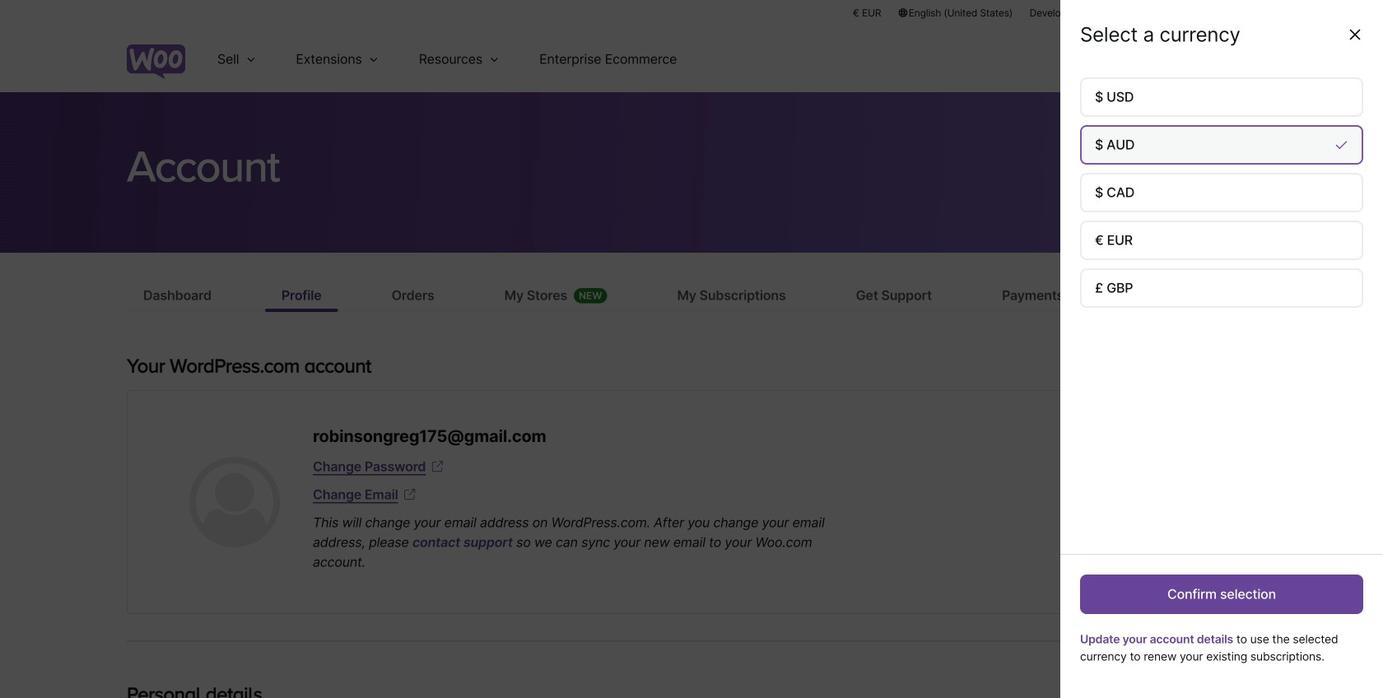 Task type: describe. For each thing, give the bounding box(es) containing it.
open account menu image
[[1230, 46, 1257, 72]]



Task type: vqa. For each thing, say whether or not it's contained in the screenshot.
Open account menu "image"
yes



Task type: locate. For each thing, give the bounding box(es) containing it.
service navigation menu element
[[1159, 33, 1257, 86]]

search image
[[1188, 46, 1215, 72]]

external link image
[[429, 459, 446, 475]]

gravatar image image
[[189, 457, 280, 548]]

external link image
[[402, 487, 418, 503]]

close selector image
[[1347, 26, 1364, 43]]



